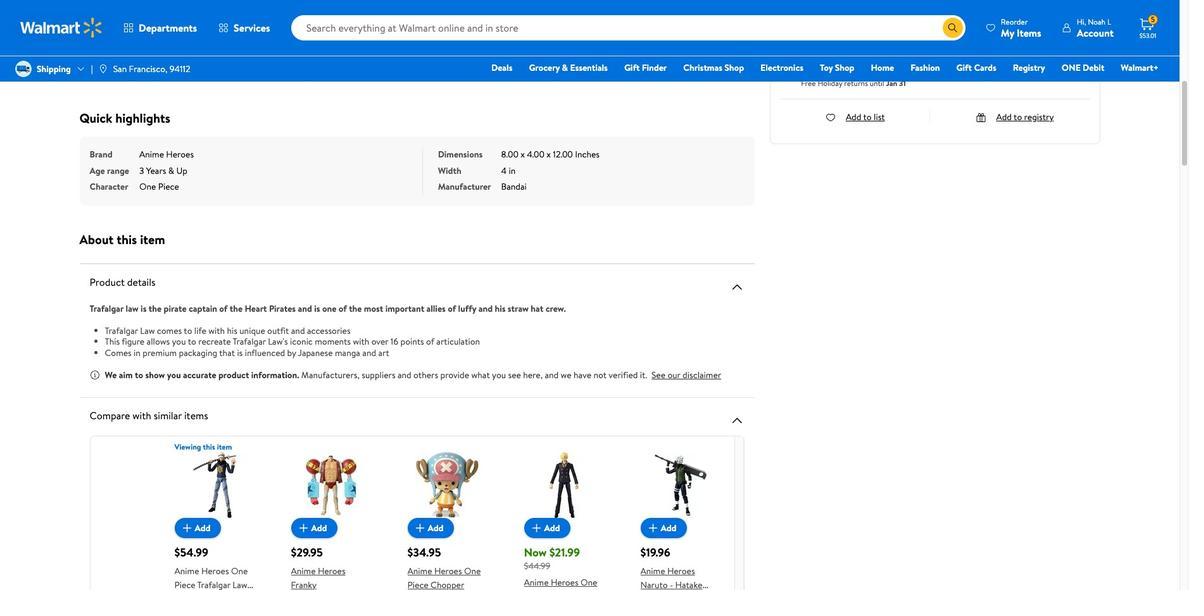 Task type: describe. For each thing, give the bounding box(es) containing it.
2 horizontal spatial is
[[314, 302, 320, 315]]

0 horizontal spatial returns
[[844, 78, 868, 88]]

1 horizontal spatial &
[[562, 61, 568, 74]]

items
[[1017, 26, 1042, 40]]

and left art
[[362, 347, 376, 359]]

one inside now $21.99 $44.99 anime heroes one piece sanji 6.5
[[581, 577, 597, 589]]

gift cards link
[[951, 61, 1002, 75]]

manga
[[335, 347, 360, 359]]

 image for shipping
[[15, 61, 32, 77]]

his inside trafalgar law comes to life with his unique outfit and accessories this figure allows you to recreate trafalgar law's iconic moments with over 16 points of articulation comes in premium packaging that is influenced by japanese manga and art
[[227, 325, 237, 337]]

anime heroes one piece trafalgar law 6.5" action figure image
[[181, 453, 247, 519]]

articulation
[[437, 336, 480, 348]]

see
[[652, 369, 666, 382]]

registry
[[1013, 61, 1045, 74]]

trafalgar left law's
[[233, 336, 266, 348]]

$34.95
[[408, 545, 441, 561]]

add button for $29.95
[[291, 519, 337, 539]]

heroes for $54.99
[[201, 566, 229, 578]]

$19.96 group
[[641, 453, 720, 591]]

$54.99 group
[[174, 453, 254, 591]]

2 horizontal spatial with
[[353, 336, 369, 348]]

holiday
[[840, 65, 868, 78]]

services
[[234, 21, 270, 35]]

3
[[139, 164, 144, 177]]

grocery & essentials link
[[523, 61, 614, 75]]

hat
[[531, 302, 544, 315]]

l
[[1108, 16, 1111, 27]]

japanese
[[298, 347, 333, 359]]

$54.99 anime heroes one piece trafalgar la
[[174, 545, 248, 591]]

row containing $54.99
[[90, 442, 855, 591]]

add to list button
[[826, 111, 885, 123]]

recreate
[[198, 336, 231, 348]]

extended
[[801, 65, 838, 78]]

Search search field
[[291, 15, 966, 41]]

0 horizontal spatial with
[[133, 409, 151, 423]]

add for $34.95
[[428, 522, 444, 535]]

viewing
[[174, 442, 201, 453]]

christmas shop link
[[678, 61, 750, 75]]

heroes inside anime heroes age range
[[166, 148, 194, 161]]

anime inside anime heroes age range
[[139, 148, 164, 161]]

add for $29.95
[[311, 522, 327, 535]]

sanji
[[547, 591, 565, 591]]

viewing this item
[[174, 442, 232, 453]]

see
[[508, 369, 521, 382]]

one debit
[[1062, 61, 1105, 74]]

debit
[[1083, 61, 1105, 74]]

$29.95 group
[[291, 453, 371, 591]]

to left registry
[[1014, 111, 1022, 123]]

$19.96
[[641, 545, 670, 561]]

here,
[[523, 369, 543, 382]]

add button for now
[[524, 519, 570, 539]]

3 the from the left
[[349, 302, 362, 315]]

packaging
[[179, 347, 217, 359]]

of right captain
[[219, 302, 228, 315]]

walmart+ link
[[1115, 61, 1165, 75]]

2 the from the left
[[230, 302, 243, 315]]

registry
[[1024, 111, 1054, 123]]

cards
[[974, 61, 997, 74]]

4.00
[[527, 148, 545, 161]]

you right show
[[167, 369, 181, 382]]

shipped
[[836, 30, 866, 43]]

my
[[1001, 26, 1015, 40]]

one inside the $54.99 anime heroes one piece trafalgar la
[[231, 566, 248, 578]]

anime heroes one piece chopper image
[[414, 453, 480, 519]]

add button for $54.99
[[174, 519, 221, 539]]

Walmart Site-Wide search field
[[291, 15, 966, 41]]

electronics
[[761, 61, 804, 74]]

to left list
[[864, 111, 872, 123]]

16
[[391, 336, 398, 348]]

add to registry
[[996, 111, 1054, 123]]

accessories
[[307, 325, 351, 337]]

anime inside now $21.99 $44.99 anime heroes one piece sanji 6.5
[[524, 577, 549, 589]]

bandai
[[501, 180, 527, 193]]

0 vertical spatial by
[[868, 30, 877, 43]]

0 vertical spatial his
[[495, 302, 506, 315]]

this for about
[[117, 231, 137, 248]]

product
[[90, 275, 125, 289]]

add for now
[[544, 522, 560, 535]]

item for about this item
[[140, 231, 165, 248]]

luffy
[[458, 302, 476, 315]]

now
[[524, 545, 547, 561]]

accurate
[[183, 369, 216, 382]]

1 the from the left
[[149, 302, 162, 315]]

have
[[574, 369, 592, 382]]

straw
[[508, 302, 529, 315]]

2 x from the left
[[547, 148, 551, 161]]

$21.99
[[549, 545, 580, 561]]

franky
[[291, 579, 317, 591]]

list
[[874, 111, 885, 123]]

home
[[871, 61, 894, 74]]

add left registry
[[996, 111, 1012, 123]]

1 x from the left
[[521, 148, 525, 161]]

$19.96 anime heroes naruto - hatak
[[641, 545, 702, 591]]

add to cart image for now
[[529, 521, 544, 536]]

glintage,
[[879, 30, 914, 43]]

0 horizontal spatial is
[[141, 302, 147, 315]]

provide
[[440, 369, 469, 382]]

we
[[105, 369, 117, 382]]

heroes for $29.95
[[318, 566, 346, 578]]

shop for christmas shop
[[725, 61, 744, 74]]

12.00
[[553, 148, 573, 161]]

our
[[668, 369, 681, 382]]

disclaimer
[[683, 369, 721, 382]]

gift for gift cards
[[957, 61, 972, 74]]

of right one
[[339, 302, 347, 315]]

and right outfit
[[291, 325, 305, 337]]

manufacturer
[[438, 180, 491, 193]]

inches
[[575, 148, 600, 161]]

premium
[[143, 347, 177, 359]]

5 $53.01
[[1140, 14, 1157, 40]]

and up "seller"
[[820, 30, 834, 43]]

quick
[[79, 110, 112, 127]]

highlights
[[115, 110, 170, 127]]

and left we
[[545, 369, 559, 382]]

details
[[127, 275, 156, 289]]

sold and shipped by glintage, llc
[[801, 30, 931, 43]]

chopper
[[431, 579, 464, 591]]

piece inside the $54.99 anime heroes one piece trafalgar la
[[174, 579, 195, 591]]

account
[[1077, 26, 1114, 40]]

services button
[[208, 13, 281, 43]]

item for viewing this item
[[217, 442, 232, 453]]

free
[[801, 78, 816, 88]]

show
[[145, 369, 165, 382]]

of left luffy
[[448, 302, 456, 315]]

character
[[90, 180, 128, 193]]

holiday
[[818, 78, 843, 88]]

captain
[[189, 302, 217, 315]]

you for product details
[[172, 336, 186, 348]]

seller
[[822, 44, 843, 56]]

francisco,
[[129, 63, 167, 75]]

gift for gift finder
[[624, 61, 640, 74]]

allies
[[426, 302, 446, 315]]



Task type: locate. For each thing, give the bounding box(es) containing it.
0 horizontal spatial by
[[287, 347, 296, 359]]

his left unique
[[227, 325, 237, 337]]

add to cart image for $34.95
[[413, 521, 428, 536]]

of inside trafalgar law comes to life with his unique outfit and accessories this figure allows you to recreate trafalgar law's iconic moments with over 16 points of articulation comes in premium packaging that is influenced by japanese manga and art
[[426, 336, 434, 348]]

add for $19.96
[[661, 522, 677, 535]]

0 horizontal spatial in
[[134, 347, 141, 359]]

with left similar
[[133, 409, 151, 423]]

1 vertical spatial item
[[217, 442, 232, 453]]

4 add button from the left
[[524, 519, 570, 539]]

anime inside $29.95 anime heroes franky
[[291, 566, 316, 578]]

trafalgar left law
[[90, 302, 124, 315]]

registry link
[[1007, 61, 1051, 75]]

and right pirates
[[298, 302, 312, 315]]

4
[[501, 164, 507, 177]]

gift cards
[[957, 61, 997, 74]]

comes
[[157, 325, 182, 337]]

shop
[[725, 61, 744, 74], [835, 61, 855, 74]]

the left pirate
[[149, 302, 162, 315]]

heroes for $34.95
[[434, 566, 462, 578]]

verified
[[609, 369, 638, 382]]

anime for $19.96
[[641, 566, 665, 578]]

gift left cards on the top right
[[957, 61, 972, 74]]

walmart image
[[20, 18, 103, 38]]

of right points
[[426, 336, 434, 348]]

the left heart at bottom
[[230, 302, 243, 315]]

see our disclaimer button
[[652, 369, 721, 382]]

anime inside the $54.99 anime heroes one piece trafalgar la
[[174, 566, 199, 578]]

to left the life
[[184, 325, 192, 337]]

heroes down $54.99
[[201, 566, 229, 578]]

sold
[[801, 30, 818, 43]]

add
[[846, 111, 862, 123], [996, 111, 1012, 123], [195, 522, 211, 535], [311, 522, 327, 535], [428, 522, 444, 535], [544, 522, 560, 535], [661, 522, 677, 535]]

law
[[140, 325, 155, 337]]

essentials
[[570, 61, 608, 74]]

add to cart image inside "$19.96" group
[[646, 521, 661, 536]]

1 vertical spatial &
[[168, 164, 174, 177]]

8.00 x 4.00 x 12.00 inches width
[[438, 148, 600, 177]]

0 horizontal spatial x
[[521, 148, 525, 161]]

gift left finder
[[624, 61, 640, 74]]

brand
[[90, 148, 113, 161]]

crew.
[[546, 302, 566, 315]]

shop for toy shop
[[835, 61, 855, 74]]

add inside $29.95 group
[[311, 522, 327, 535]]

add up $34.95
[[428, 522, 444, 535]]

his left straw
[[495, 302, 506, 315]]

this inside row
[[203, 442, 215, 453]]

view seller information
[[801, 44, 890, 56]]

$29.95
[[291, 545, 323, 561]]

anime down $54.99
[[174, 566, 199, 578]]

|
[[91, 63, 93, 75]]

compare with similar items
[[90, 409, 208, 423]]

one
[[322, 302, 337, 315]]

0 horizontal spatial the
[[149, 302, 162, 315]]

piece inside the $34.95 anime heroes one piece chopper
[[408, 579, 429, 591]]

add button inside $29.95 group
[[291, 519, 337, 539]]

add inside "$19.96" group
[[661, 522, 677, 535]]

1 vertical spatial in
[[134, 347, 141, 359]]

2 horizontal spatial the
[[349, 302, 362, 315]]

anime heroes age range
[[90, 148, 194, 177]]

anime heroes naruto - hatake kakashi fourth great ninja war image
[[648, 453, 713, 519]]

1 horizontal spatial the
[[230, 302, 243, 315]]

this for viewing
[[203, 442, 215, 453]]

returns
[[870, 65, 898, 78], [844, 78, 868, 88]]

heroes up sanji
[[551, 577, 579, 589]]

art
[[378, 347, 389, 359]]

piece left chopper
[[408, 579, 429, 591]]

to
[[864, 111, 872, 123], [1014, 111, 1022, 123], [184, 325, 192, 337], [188, 336, 196, 348], [135, 369, 143, 382]]

one piece
[[139, 180, 179, 193]]

fashion link
[[905, 61, 946, 75]]

piece left sanji
[[524, 591, 545, 591]]

is right that
[[237, 347, 243, 359]]

in inside 4 in manufacturer
[[509, 164, 516, 177]]

2 gift from the left
[[957, 61, 972, 74]]

in right 4
[[509, 164, 516, 177]]

0 vertical spatial &
[[562, 61, 568, 74]]

heroes inside the $34.95 anime heroes one piece chopper
[[434, 566, 462, 578]]

3 add button from the left
[[408, 519, 454, 539]]

what
[[471, 369, 490, 382]]

that
[[219, 347, 235, 359]]

item up 'details'
[[140, 231, 165, 248]]

anime up the naruto
[[641, 566, 665, 578]]

piece inside now $21.99 $44.99 anime heroes one piece sanji 6.5
[[524, 591, 545, 591]]

the left most
[[349, 302, 362, 315]]

by inside trafalgar law comes to life with his unique outfit and accessories this figure allows you to recreate trafalgar law's iconic moments with over 16 points of articulation comes in premium packaging that is influenced by japanese manga and art
[[287, 347, 296, 359]]

1 vertical spatial by
[[287, 347, 296, 359]]

4 add to cart image from the left
[[529, 521, 544, 536]]

anime for $34.95
[[408, 566, 432, 578]]

add button for $19.96
[[641, 519, 687, 539]]

allows
[[147, 336, 170, 348]]

information.
[[251, 369, 299, 382]]

moments
[[315, 336, 351, 348]]

outfit
[[267, 325, 289, 337]]

toy
[[820, 61, 833, 74]]

we aim to show you accurate product information. manufacturers, suppliers and others provide what you see here, and we have not verified it. see our disclaimer
[[105, 369, 721, 382]]

shipping
[[37, 63, 71, 75]]

details button
[[903, 65, 930, 78]]

1 horizontal spatial shop
[[835, 61, 855, 74]]

1 horizontal spatial gift
[[957, 61, 972, 74]]

trafalgar down $54.99
[[197, 579, 230, 591]]

now $21.99 group
[[524, 453, 604, 591]]

search icon image
[[948, 23, 958, 33]]

2 add button from the left
[[291, 519, 337, 539]]

add to cart image for $29.95
[[296, 521, 311, 536]]

$44.99
[[524, 560, 550, 573]]

naruto
[[641, 579, 668, 591]]

llc
[[916, 30, 931, 43]]

1 vertical spatial this
[[203, 442, 215, 453]]

anime up franky
[[291, 566, 316, 578]]

1 gift from the left
[[624, 61, 640, 74]]

& inside 3 years & up character
[[168, 164, 174, 177]]

piece down $54.99
[[174, 579, 195, 591]]

add button for $34.95
[[408, 519, 454, 539]]

1 horizontal spatial by
[[868, 30, 877, 43]]

add up $19.96
[[661, 522, 677, 535]]

1 horizontal spatial in
[[509, 164, 516, 177]]

shop right christmas
[[725, 61, 744, 74]]

trafalgar up comes
[[105, 325, 138, 337]]

about this item
[[79, 231, 165, 248]]

anime up years
[[139, 148, 164, 161]]

important
[[385, 302, 424, 315]]

add to cart image up now
[[529, 521, 544, 536]]

to right aim
[[135, 369, 143, 382]]

reorder my items
[[1001, 16, 1042, 40]]

comes
[[105, 347, 132, 359]]

this right about
[[117, 231, 137, 248]]

to left recreate
[[188, 336, 196, 348]]

we
[[561, 369, 572, 382]]

0 vertical spatial item
[[140, 231, 165, 248]]

add to list
[[846, 111, 885, 123]]

5 add button from the left
[[641, 519, 687, 539]]

add up $29.95
[[311, 522, 327, 535]]

anime heroes franky image
[[298, 453, 364, 519]]

add button up $19.96
[[641, 519, 687, 539]]

width
[[438, 164, 461, 177]]

until
[[870, 78, 884, 88]]

0 horizontal spatial  image
[[15, 61, 32, 77]]

 image for san francisco, 94112
[[98, 64, 108, 74]]

2 add to cart image from the left
[[296, 521, 311, 536]]

anime for $54.99
[[174, 566, 199, 578]]

1 horizontal spatial item
[[217, 442, 232, 453]]

0 vertical spatial this
[[117, 231, 137, 248]]

anime for $29.95
[[291, 566, 316, 578]]

shop down view seller information link
[[835, 61, 855, 74]]

add button up $34.95
[[408, 519, 454, 539]]

1 horizontal spatial  image
[[98, 64, 108, 74]]

anime inside $19.96 anime heroes naruto - hatak
[[641, 566, 665, 578]]

christmas shop
[[684, 61, 744, 74]]

up
[[176, 164, 187, 177]]

you for trafalgar law comes to life with his unique outfit and accessories
[[492, 369, 506, 382]]

 image
[[15, 61, 32, 77], [98, 64, 108, 74]]

jan
[[886, 78, 898, 88]]

in right comes
[[134, 347, 141, 359]]

 image right |
[[98, 64, 108, 74]]

is right law
[[141, 302, 147, 315]]

departments
[[139, 21, 197, 35]]

compare with similar items image
[[730, 414, 745, 429]]

is inside trafalgar law comes to life with his unique outfit and accessories this figure allows you to recreate trafalgar law's iconic moments with over 16 points of articulation comes in premium packaging that is influenced by japanese manga and art
[[237, 347, 243, 359]]

x right 4.00 on the top left
[[547, 148, 551, 161]]

2 shop from the left
[[835, 61, 855, 74]]

heroes up -
[[667, 566, 695, 578]]

anime down $44.99
[[524, 577, 549, 589]]

departments button
[[113, 13, 208, 43]]

add inside $54.99 group
[[195, 522, 211, 535]]

influenced
[[245, 347, 285, 359]]

you inside trafalgar law comes to life with his unique outfit and accessories this figure allows you to recreate trafalgar law's iconic moments with over 16 points of articulation comes in premium packaging that is influenced by japanese manga and art
[[172, 336, 186, 348]]

law
[[126, 302, 139, 315]]

 image left shipping
[[15, 61, 32, 77]]

about
[[79, 231, 114, 248]]

is left one
[[314, 302, 320, 315]]

and left others
[[398, 369, 411, 382]]

1 horizontal spatial with
[[208, 325, 225, 337]]

1 horizontal spatial his
[[495, 302, 506, 315]]

add to cart image for $54.99
[[180, 521, 195, 536]]

add button inside $54.99 group
[[174, 519, 221, 539]]

row
[[90, 442, 855, 591]]

add to cart image inside $54.99 group
[[180, 521, 195, 536]]

now $21.99 $44.99 anime heroes one piece sanji 6.5
[[524, 545, 597, 591]]

this
[[105, 336, 120, 348]]

add to cart image inside $29.95 group
[[296, 521, 311, 536]]

finder
[[642, 61, 667, 74]]

add for $54.99
[[195, 522, 211, 535]]

this right viewing
[[203, 442, 215, 453]]

you left see
[[492, 369, 506, 382]]

with left the 'over'
[[353, 336, 369, 348]]

8.00
[[501, 148, 519, 161]]

one inside the $34.95 anime heroes one piece chopper
[[464, 566, 481, 578]]

1 horizontal spatial this
[[203, 442, 215, 453]]

add to cart image up $19.96
[[646, 521, 661, 536]]

add button inside $34.95 group
[[408, 519, 454, 539]]

walmart+
[[1121, 61, 1159, 74]]

add button up $29.95
[[291, 519, 337, 539]]

item inside row
[[217, 442, 232, 453]]

his
[[495, 302, 506, 315], [227, 325, 237, 337]]

1 shop from the left
[[725, 61, 744, 74]]

add inside now $21.99 group
[[544, 522, 560, 535]]

$34.95 anime heroes one piece chopper
[[408, 545, 481, 591]]

add to cart image up $54.99
[[180, 521, 195, 536]]

add left list
[[846, 111, 862, 123]]

add inside $34.95 group
[[428, 522, 444, 535]]

add button up now
[[524, 519, 570, 539]]

4 in manufacturer
[[438, 164, 516, 193]]

and right luffy
[[479, 302, 493, 315]]

5 add to cart image from the left
[[646, 521, 661, 536]]

1 horizontal spatial is
[[237, 347, 243, 359]]

one
[[139, 180, 156, 193], [231, 566, 248, 578], [464, 566, 481, 578], [581, 577, 597, 589]]

add button inside "$19.96" group
[[641, 519, 687, 539]]

1 add to cart image from the left
[[180, 521, 195, 536]]

0 horizontal spatial item
[[140, 231, 165, 248]]

3 add to cart image from the left
[[413, 521, 428, 536]]

trafalgar inside the $54.99 anime heroes one piece trafalgar la
[[197, 579, 230, 591]]

you right allows on the bottom
[[172, 336, 186, 348]]

with
[[208, 325, 225, 337], [353, 336, 369, 348], [133, 409, 151, 423]]

heroes inside $19.96 anime heroes naruto - hatak
[[667, 566, 695, 578]]

piece down years
[[158, 180, 179, 193]]

by up information
[[868, 30, 877, 43]]

1 horizontal spatial returns
[[870, 65, 898, 78]]

anime down $34.95
[[408, 566, 432, 578]]

with right the life
[[208, 325, 225, 337]]

0 horizontal spatial this
[[117, 231, 137, 248]]

0 horizontal spatial gift
[[624, 61, 640, 74]]

add to cart image up $34.95
[[413, 521, 428, 536]]

deals link
[[486, 61, 518, 75]]

$34.95 group
[[408, 453, 487, 591]]

noah
[[1088, 16, 1106, 27]]

1 horizontal spatial x
[[547, 148, 551, 161]]

anime inside the $34.95 anime heroes one piece chopper
[[408, 566, 432, 578]]

add to cart image inside now $21.99 group
[[529, 521, 544, 536]]

view seller information link
[[801, 44, 890, 56]]

add to cart image up $29.95
[[296, 521, 311, 536]]

& right grocery
[[562, 61, 568, 74]]

0 horizontal spatial &
[[168, 164, 174, 177]]

extended holiday returns details free holiday returns until jan 31
[[801, 65, 930, 88]]

0 horizontal spatial his
[[227, 325, 237, 337]]

it.
[[640, 369, 647, 382]]

manufacturers,
[[301, 369, 360, 382]]

gift
[[624, 61, 640, 74], [957, 61, 972, 74]]

of
[[219, 302, 228, 315], [339, 302, 347, 315], [448, 302, 456, 315], [426, 336, 434, 348]]

over
[[372, 336, 388, 348]]

trafalgar law comes to life with his unique outfit and accessories this figure allows you to recreate trafalgar law's iconic moments with over 16 points of articulation comes in premium packaging that is influenced by japanese manga and art
[[105, 325, 480, 359]]

anime heroes one piece sanji 6.5" action figure image
[[531, 453, 597, 519]]

& left up
[[168, 164, 174, 177]]

heroes up up
[[166, 148, 194, 161]]

information
[[845, 44, 890, 56]]

product details
[[90, 275, 156, 289]]

heroes for $19.96
[[667, 566, 695, 578]]

item right viewing
[[217, 442, 232, 453]]

heroes up chopper
[[434, 566, 462, 578]]

1 add button from the left
[[174, 519, 221, 539]]

0 vertical spatial in
[[509, 164, 516, 177]]

heroes inside the $54.99 anime heroes one piece trafalgar la
[[201, 566, 229, 578]]

home link
[[865, 61, 900, 75]]

add up $54.99
[[195, 522, 211, 535]]

add to cart image for $19.96
[[646, 521, 661, 536]]

5
[[1151, 14, 1155, 25]]

one
[[1062, 61, 1081, 74]]

add button up $54.99
[[174, 519, 221, 539]]

heroes down $29.95
[[318, 566, 346, 578]]

1 vertical spatial his
[[227, 325, 237, 337]]

add button inside now $21.99 group
[[524, 519, 570, 539]]

x right 8.00
[[521, 148, 525, 161]]

product details image
[[730, 280, 745, 295]]

heroes inside $29.95 anime heroes franky
[[318, 566, 346, 578]]

pirates
[[269, 302, 296, 315]]

add to cart image inside $34.95 group
[[413, 521, 428, 536]]

heroes inside now $21.99 $44.99 anime heroes one piece sanji 6.5
[[551, 577, 579, 589]]

by left japanese
[[287, 347, 296, 359]]

0 horizontal spatial shop
[[725, 61, 744, 74]]

add up $21.99
[[544, 522, 560, 535]]

this
[[117, 231, 137, 248], [203, 442, 215, 453]]

in inside trafalgar law comes to life with his unique outfit and accessories this figure allows you to recreate trafalgar law's iconic moments with over 16 points of articulation comes in premium packaging that is influenced by japanese manga and art
[[134, 347, 141, 359]]

add to cart image
[[180, 521, 195, 536], [296, 521, 311, 536], [413, 521, 428, 536], [529, 521, 544, 536], [646, 521, 661, 536]]



Task type: vqa. For each thing, say whether or not it's contained in the screenshot.
list
yes



